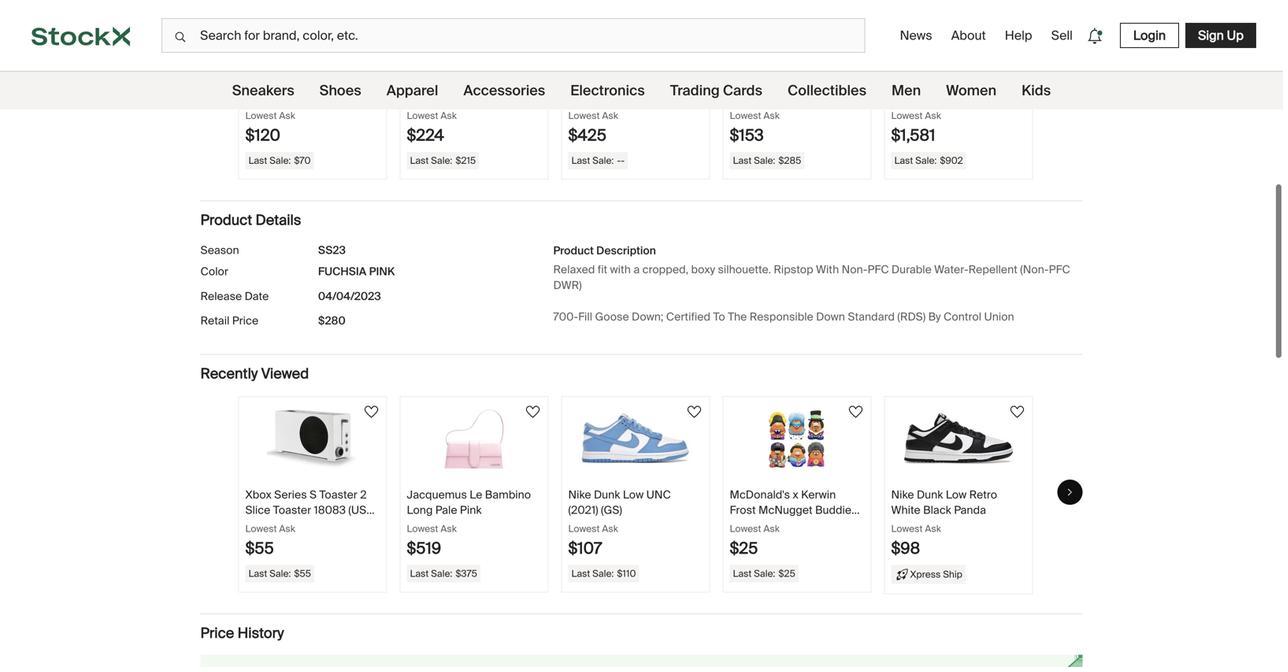 Task type: vqa. For each thing, say whether or not it's contained in the screenshot.


Task type: locate. For each thing, give the bounding box(es) containing it.
1 vertical spatial price
[[201, 625, 234, 643]]

short for $425
[[608, 90, 636, 104]]

sale: for $425
[[593, 154, 614, 167]]

short inside the north face women's nuptse short jacket pale banana
[[608, 90, 636, 104]]

1 horizontal spatial product
[[553, 243, 594, 258]]

pfc right repellent
[[1049, 262, 1070, 277]]

ask up the $519
[[441, 523, 457, 535]]

last for $120
[[249, 154, 267, 167]]

sale: for $153
[[754, 154, 776, 167]]

0 horizontal spatial down
[[816, 310, 845, 324]]

women's inside the north face women's nuptse short jacket chlorophyll green
[[327, 75, 374, 89]]

dunk inside 'nike dunk low retro white black panda lowest ask $98'
[[917, 488, 943, 502]]

nike inside nike dunk low unc (2021) (gs) lowest ask $107
[[568, 488, 591, 502]]

product up relaxed
[[553, 243, 594, 258]]

price down release date
[[232, 314, 259, 328]]

season
[[201, 243, 239, 258]]

sale: down the lowest ask $55
[[270, 568, 291, 580]]

s
[[310, 488, 317, 502]]

2 dunk from the left
[[917, 488, 943, 502]]

1 vertical spatial $55
[[294, 568, 311, 580]]

0 vertical spatial $55
[[245, 539, 274, 559]]

north inside the north face women's nuptse short jacket pale banana
[[590, 75, 619, 89]]

sneakers
[[232, 82, 294, 100]]

jacket for $425
[[639, 90, 673, 104]]

women's for $153
[[811, 75, 858, 89]]

the inside the north face women's nuptse short jacket pale banana
[[568, 75, 588, 89]]

4 face from the left
[[783, 75, 809, 89]]

0 horizontal spatial nike
[[568, 488, 591, 502]]

apparel
[[387, 82, 438, 100]]

the for $153
[[730, 75, 749, 89]]

4 women's from the left
[[811, 75, 858, 89]]

1 nuptse from the left
[[245, 90, 283, 104]]

0 vertical spatial down
[[922, 90, 951, 104]]

women
[[946, 82, 997, 100]]

ask down mcnugget
[[764, 523, 780, 535]]

blue for $153
[[778, 105, 800, 120]]

nike for ask
[[891, 488, 914, 502]]

ask inside lowest ask $224
[[441, 110, 457, 122]]

nike inside 'nike dunk low retro white black panda lowest ask $98'
[[891, 488, 914, 502]]

last down $224
[[410, 154, 429, 167]]

men
[[892, 82, 921, 100]]

ruby
[[891, 105, 917, 120]]

price left history
[[201, 625, 234, 643]]

lowest up $153
[[730, 110, 761, 122]]

1 follow image from the left
[[524, 403, 542, 422]]

dunk up (gs)
[[594, 488, 620, 502]]

lowest down frost
[[730, 523, 761, 535]]

0 horizontal spatial $55
[[245, 539, 274, 559]]

1 dunk from the left
[[594, 488, 620, 502]]

collectibles link
[[788, 72, 867, 110]]

nuptse up acoustic
[[730, 90, 767, 104]]

ask for $25
[[764, 523, 780, 535]]

ask inside the lowest ask $55
[[279, 523, 295, 535]]

$25 for last sale: $25
[[779, 568, 796, 580]]

low up panda
[[946, 488, 967, 502]]

low left 'unc'
[[623, 488, 644, 502]]

ask inside lowest ask $25
[[764, 523, 780, 535]]

1 nike from the left
[[568, 488, 591, 502]]

help
[[1005, 27, 1033, 44]]

repellent
[[969, 262, 1018, 277]]

04/04/2023
[[318, 289, 381, 304]]

ask for $425
[[602, 110, 618, 122]]

glossy
[[990, 90, 1025, 104]]

dwr)
[[553, 278, 582, 293]]

certified
[[666, 310, 711, 324]]

follow image for $519
[[524, 403, 542, 422]]

face for $120
[[299, 75, 324, 89]]

nuptse for $153
[[730, 90, 767, 104]]

news link
[[894, 21, 939, 50]]

nuptse inside the north face women's nuptse short jacket acoustic blue
[[730, 90, 767, 104]]

0 horizontal spatial pink
[[369, 265, 395, 279]]

lowest ask $224
[[407, 110, 457, 146]]

nike for $107
[[568, 488, 591, 502]]

3 women's from the left
[[650, 75, 697, 89]]

product
[[201, 211, 252, 229], [553, 243, 594, 258]]

blue inside the north face women's nuptse short jacket folk blue
[[407, 105, 430, 120]]

boxy
[[691, 262, 716, 277]]

lowest inside lowest ask $25
[[730, 523, 761, 535]]

ask
[[279, 110, 295, 122], [441, 110, 457, 122], [602, 110, 618, 122], [764, 110, 780, 122], [925, 110, 941, 122], [279, 523, 295, 535], [441, 523, 457, 535], [602, 523, 618, 535], [764, 523, 780, 535], [925, 523, 941, 535]]

down up 'red'
[[922, 90, 951, 104]]

retail price
[[201, 314, 259, 328]]

face down the north face women's nuptse short jacket folk blue image
[[460, 75, 486, 89]]

women's inside the north face women's nuptse short jacket acoustic blue
[[811, 75, 858, 89]]

jacket inside the north face women's nuptse short jacket chlorophyll green
[[316, 90, 350, 104]]

lowest up the '$1,581'
[[891, 110, 923, 122]]

women's inside the north face women's nuptse short jacket pale banana
[[650, 75, 697, 89]]

lowest down white
[[891, 523, 923, 535]]

700-fill goose down; certified to the responsible down standard (rds) by control union
[[553, 310, 1015, 324]]

$25 inside lowest ask $25
[[730, 539, 758, 559]]

lowest inside "lowest ask $153"
[[730, 110, 761, 122]]

1 pfc from the left
[[868, 262, 889, 277]]

lowest for $55
[[245, 523, 277, 535]]

1 horizontal spatial nike
[[891, 488, 914, 502]]

nike dunk low retro white black panda image
[[904, 410, 1014, 469]]

blue down the "apparel"
[[407, 105, 430, 120]]

0 vertical spatial pale
[[675, 90, 697, 104]]

- down lowest ask $425
[[617, 154, 621, 167]]

lowest up $224
[[407, 110, 438, 122]]

face inside the north face women's nuptse short jacket chlorophyll green
[[299, 75, 324, 89]]

$25
[[730, 539, 758, 559], [779, 568, 796, 580]]

2 follow image from the left
[[685, 403, 704, 422]]

last down lowest ask $25
[[733, 568, 752, 580]]

0 horizontal spatial dunk
[[594, 488, 620, 502]]

sale: left $902 on the top of page
[[916, 154, 937, 167]]

ask up the '$1,581'
[[925, 110, 941, 122]]

ask down (gs)
[[602, 523, 618, 535]]

last down $153
[[733, 154, 752, 167]]

buddies
[[815, 503, 858, 518]]

unc
[[647, 488, 671, 502]]

1 horizontal spatial dunk
[[917, 488, 943, 502]]

5 women's from the left
[[936, 75, 983, 89]]

2 low from the left
[[946, 488, 967, 502]]

0 vertical spatial pink
[[369, 265, 395, 279]]

0 horizontal spatial low
[[623, 488, 644, 502]]

ask up $224
[[441, 110, 457, 122]]

2 pfc from the left
[[1049, 262, 1070, 277]]

kerwin
[[801, 488, 836, 502]]

2 nike from the left
[[891, 488, 914, 502]]

ask inside lowest ask $425
[[602, 110, 618, 122]]

the
[[245, 75, 264, 89], [407, 75, 426, 89], [568, 75, 588, 89], [730, 75, 749, 89], [728, 310, 747, 324]]

retro
[[970, 488, 998, 502]]

ask inside nike dunk low unc (2021) (gs) lowest ask $107
[[602, 523, 618, 535]]

banana
[[568, 105, 607, 120]]

kids link
[[1022, 72, 1051, 110]]

the for $224
[[407, 75, 426, 89]]

blue
[[407, 105, 430, 120], [778, 105, 800, 120]]

lowest inside lowest ask $224
[[407, 110, 438, 122]]

north for $224
[[429, 75, 458, 89]]

last for $519
[[410, 568, 429, 580]]

ask for $120
[[279, 110, 295, 122]]

(2021)
[[568, 503, 599, 518]]

$55 for lowest ask $55
[[245, 539, 274, 559]]

1 short from the left
[[285, 90, 313, 104]]

fit
[[598, 262, 608, 277]]

with
[[816, 262, 839, 277]]

ask down electronics link
[[602, 110, 618, 122]]

north inside the north face women's nuptse short jacket folk blue
[[429, 75, 458, 89]]

sale: left $285
[[754, 154, 776, 167]]

long
[[407, 503, 433, 518]]

0 vertical spatial $25
[[730, 539, 758, 559]]

sale: left "$215"
[[431, 154, 453, 167]]

$55
[[245, 539, 274, 559], [294, 568, 311, 580]]

women's inside the north face women's nuptse short jacket folk blue
[[488, 75, 535, 89]]

1 north from the left
[[267, 75, 296, 89]]

-
[[617, 154, 621, 167], [621, 154, 625, 167]]

short for $224
[[447, 90, 475, 104]]

product for product description
[[553, 243, 594, 258]]

1 horizontal spatial $55
[[294, 568, 311, 580]]

1 horizontal spatial pale
[[675, 90, 697, 104]]

1 horizontal spatial down
[[922, 90, 951, 104]]

0 horizontal spatial pfc
[[868, 262, 889, 277]]

sale: down "$425"
[[593, 154, 614, 167]]

- down the north face women's nuptse short jacket pale banana
[[621, 154, 625, 167]]

jacket inside the north face women's nuptse short jacket acoustic blue
[[800, 90, 834, 104]]

nike up white
[[891, 488, 914, 502]]

the north face women's nuptse short jacket acoustic blue
[[730, 75, 858, 120]]

dunk for ask
[[917, 488, 943, 502]]

1 horizontal spatial pink
[[460, 503, 482, 518]]

last down "$425"
[[572, 154, 590, 167]]

lowest for $224
[[407, 110, 438, 122]]

last
[[249, 154, 267, 167], [410, 154, 429, 167], [572, 154, 590, 167], [733, 154, 752, 167], [895, 154, 913, 167], [249, 568, 267, 580], [410, 568, 429, 580], [572, 568, 590, 580], [733, 568, 752, 580]]

series
[[274, 488, 307, 502]]

a
[[634, 262, 640, 277]]

ask up $120
[[279, 110, 295, 122]]

lowest down slice
[[245, 523, 277, 535]]

sale: left $375
[[431, 568, 453, 580]]

pale inside the north face women's nuptse short jacket pale banana
[[675, 90, 697, 104]]

last for $25
[[733, 568, 752, 580]]

1 low from the left
[[623, 488, 644, 502]]

ask inside lowest ask $120
[[279, 110, 295, 122]]

ask right the plug)
[[279, 523, 295, 535]]

the up acoustic
[[730, 75, 749, 89]]

cropped,
[[643, 262, 689, 277]]

(rds)
[[898, 310, 926, 324]]

0 horizontal spatial blue
[[407, 105, 430, 120]]

1 horizontal spatial blue
[[778, 105, 800, 120]]

1 vertical spatial pink
[[460, 503, 482, 518]]

0 horizontal spatial toaster
[[273, 503, 311, 518]]

xbox
[[245, 488, 272, 502]]

1 vertical spatial pale
[[436, 503, 457, 518]]

3 short from the left
[[608, 90, 636, 104]]

green
[[306, 105, 338, 120]]

lowest up $120
[[245, 110, 277, 122]]

last down the $519
[[410, 568, 429, 580]]

pfc left "durable"
[[868, 262, 889, 277]]

4 follow image from the left
[[1008, 403, 1027, 422]]

last for $1,581
[[895, 154, 913, 167]]

blue right acoustic
[[778, 105, 800, 120]]

$70
[[294, 154, 311, 167]]

5 jacket from the left
[[954, 90, 988, 104]]

women link
[[946, 72, 997, 110]]

last for $224
[[410, 154, 429, 167]]

sale: left $110
[[593, 568, 614, 580]]

last for $153
[[733, 154, 752, 167]]

jacket
[[316, 90, 350, 104], [477, 90, 511, 104], [639, 90, 673, 104], [800, 90, 834, 104], [954, 90, 988, 104]]

ask down the black
[[925, 523, 941, 535]]

short inside the north face women's nuptse short jacket folk blue
[[447, 90, 475, 104]]

lowest inside lowest ask $120
[[245, 110, 277, 122]]

women's for $425
[[650, 75, 697, 89]]

sale: down lowest ask $25
[[754, 568, 776, 580]]

face for $425
[[622, 75, 647, 89]]

0 vertical spatial product
[[201, 211, 252, 229]]

mcdonald's
[[730, 488, 790, 502]]

responsible
[[750, 310, 814, 324]]

4 north from the left
[[752, 75, 781, 89]]

down left the standard
[[816, 310, 845, 324]]

1 jacket from the left
[[316, 90, 350, 104]]

nuptse up banana
[[568, 90, 606, 104]]

nuptse inside the north face women's nuptse short jacket chlorophyll green
[[245, 90, 283, 104]]

blue inside the north face women's nuptse short jacket acoustic blue
[[778, 105, 800, 120]]

2 face from the left
[[460, 75, 486, 89]]

north up chlorophyll
[[267, 75, 296, 89]]

details
[[256, 211, 301, 229]]

description
[[597, 243, 656, 258]]

jacket inside the north face women's nuptse short jacket folk blue
[[477, 90, 511, 104]]

the inside the north face women's nuptse short jacket acoustic blue
[[730, 75, 749, 89]]

lowest inside lowest ask $425
[[568, 110, 600, 122]]

water-
[[935, 262, 969, 277]]

sale:
[[270, 154, 291, 167], [431, 154, 453, 167], [593, 154, 614, 167], [754, 154, 776, 167], [916, 154, 937, 167], [270, 568, 291, 580], [431, 568, 453, 580], [593, 568, 614, 580], [754, 568, 776, 580]]

north for $153
[[752, 75, 781, 89]]

pale
[[675, 90, 697, 104], [436, 503, 457, 518]]

1 vertical spatial $25
[[779, 568, 796, 580]]

lowest inside the lowest ask $55
[[245, 523, 277, 535]]

4 short from the left
[[770, 90, 798, 104]]

1 horizontal spatial pfc
[[1049, 262, 1070, 277]]

nike up (2021)
[[568, 488, 591, 502]]

the north face women's nuptse short jacket folk blue
[[407, 75, 535, 120]]

nuptse inside the north face women's nuptse short jacket folk blue
[[407, 90, 444, 104]]

electronics link
[[571, 72, 645, 110]]

0 horizontal spatial product
[[201, 211, 252, 229]]

face up the green
[[299, 75, 324, 89]]

trading cards
[[670, 82, 763, 100]]

face for $224
[[460, 75, 486, 89]]

low
[[623, 488, 644, 502], [946, 488, 967, 502]]

$25 down figures
[[730, 539, 758, 559]]

1 women's from the left
[[327, 75, 374, 89]]

$55 down the lowest ask $55
[[294, 568, 311, 580]]

pink down le
[[460, 503, 482, 518]]

0 vertical spatial toaster
[[319, 488, 358, 502]]

2 blue from the left
[[778, 105, 800, 120]]

sale: left $70
[[270, 154, 291, 167]]

nuptse up chlorophyll
[[245, 90, 283, 104]]

north inside the north face women's nuptse short jacket chlorophyll green
[[267, 75, 296, 89]]

last down the lowest ask $55
[[249, 568, 267, 580]]

toaster up 18083
[[319, 488, 358, 502]]

$55 down the plug)
[[245, 539, 274, 559]]

lowest ask $153
[[730, 110, 780, 146]]

jacket inside the north face women's nuptse short jacket pale banana
[[639, 90, 673, 104]]

last sale: $375
[[410, 568, 477, 580]]

toaster down the series
[[273, 503, 311, 518]]

release date
[[201, 289, 269, 304]]

0 horizontal spatial pale
[[436, 503, 457, 518]]

recently viewed
[[201, 365, 309, 383]]

ask inside jacquemus le bambino long pale pink lowest ask $519
[[441, 523, 457, 535]]

the north face women's nuptse short jacket chlorophyll green image
[[258, 0, 368, 56]]

5 short from the left
[[891, 90, 919, 104]]

lowest ask $425
[[568, 110, 618, 146]]

$280
[[318, 314, 346, 328]]

short inside the north face women's nuptse short jacket acoustic blue
[[770, 90, 798, 104]]

lowest down (2021)
[[568, 523, 600, 535]]

0 horizontal spatial $25
[[730, 539, 758, 559]]

face right cards
[[783, 75, 809, 89]]

the right to
[[728, 310, 747, 324]]

2 short from the left
[[447, 90, 475, 104]]

red
[[920, 105, 940, 120]]

lowest down long
[[407, 523, 438, 535]]

product up season
[[201, 211, 252, 229]]

women's for $120
[[327, 75, 374, 89]]

nuptse up lowest ask $224
[[407, 90, 444, 104]]

3 jacket from the left
[[639, 90, 673, 104]]

last down $120
[[249, 154, 267, 167]]

2 jacket from the left
[[477, 90, 511, 104]]

north up lowest ask $224
[[429, 75, 458, 89]]

trading
[[670, 82, 720, 100]]

short inside the north face women's nuptse short jacket chlorophyll green
[[285, 90, 313, 104]]

1 horizontal spatial $25
[[779, 568, 796, 580]]

nuptse inside the north face women's nuptse short jacket pale banana
[[568, 90, 606, 104]]

follow image
[[524, 403, 542, 422], [685, 403, 704, 422], [847, 403, 865, 422], [1008, 403, 1027, 422]]

$25 down lowest ask $25
[[779, 568, 796, 580]]

cards
[[723, 82, 763, 100]]

4 nuptse from the left
[[730, 90, 767, 104]]

fuchsia pink
[[318, 265, 395, 279]]

ask inside lowest ask $1,581
[[925, 110, 941, 122]]

the up lowest ask $224
[[407, 75, 426, 89]]

3 face from the left
[[622, 75, 647, 89]]

the inside the north face women's nuptse short jacket folk blue
[[407, 75, 426, 89]]

north up banana
[[590, 75, 619, 89]]

3 nuptse from the left
[[568, 90, 606, 104]]

pfc
[[868, 262, 889, 277], [1049, 262, 1070, 277]]

1 horizontal spatial low
[[946, 488, 967, 502]]

north inside the north face women's nuptse short jacket acoustic blue
[[752, 75, 781, 89]]

1 vertical spatial product
[[553, 243, 594, 258]]

face inside the north face women's nuptse short jacket folk blue
[[460, 75, 486, 89]]

the up banana
[[568, 75, 588, 89]]

ship
[[943, 568, 963, 581]]

short for $120
[[285, 90, 313, 104]]

1 face from the left
[[299, 75, 324, 89]]

ask up $153
[[764, 110, 780, 122]]

face down the north face women's nuptse short jacket pale banana image
[[622, 75, 647, 89]]

ask for $153
[[764, 110, 780, 122]]

1 blue from the left
[[407, 105, 430, 120]]

2 north from the left
[[429, 75, 458, 89]]

3 north from the left
[[590, 75, 619, 89]]

4 jacket from the left
[[800, 90, 834, 104]]

lowest inside 'nike dunk low retro white black panda lowest ask $98'
[[891, 523, 923, 535]]

the up chlorophyll
[[245, 75, 264, 89]]

face inside the north face women's nuptse short jacket acoustic blue
[[783, 75, 809, 89]]

of
[[791, 518, 801, 533]]

low inside 'nike dunk low retro white black panda lowest ask $98'
[[946, 488, 967, 502]]

last for $425
[[572, 154, 590, 167]]

lowest inside jacquemus le bambino long pale pink lowest ask $519
[[407, 523, 438, 535]]

the inside the north face women's nuptse short jacket chlorophyll green
[[245, 75, 264, 89]]

sell link
[[1045, 21, 1079, 50]]

nuptse for $224
[[407, 90, 444, 104]]

pink right fuchsia
[[369, 265, 395, 279]]

last down the '$1,581'
[[895, 154, 913, 167]]

ripstop
[[774, 262, 814, 277]]

last down the '$107'
[[572, 568, 590, 580]]

north up acoustic
[[752, 75, 781, 89]]

dunk inside nike dunk low unc (2021) (gs) lowest ask $107
[[594, 488, 620, 502]]

sale: for $1,581
[[916, 154, 937, 167]]

$55 inside the lowest ask $55
[[245, 539, 274, 559]]

2 nuptse from the left
[[407, 90, 444, 104]]

low inside nike dunk low unc (2021) (gs) lowest ask $107
[[623, 488, 644, 502]]

fuchsia
[[318, 265, 367, 279]]

last sale: $285
[[733, 154, 801, 167]]

lowest inside lowest ask $1,581
[[891, 110, 923, 122]]

collectibles
[[788, 82, 867, 100]]

sale: for $55
[[270, 568, 291, 580]]

2 women's from the left
[[488, 75, 535, 89]]

ask inside "lowest ask $153"
[[764, 110, 780, 122]]

lowest up "$425"
[[568, 110, 600, 122]]

face inside the north face women's nuptse short jacket pale banana
[[622, 75, 647, 89]]

move carousel right image
[[1066, 488, 1075, 497]]

dunk up the black
[[917, 488, 943, 502]]

follow image
[[362, 403, 381, 422]]



Task type: describe. For each thing, give the bounding box(es) containing it.
last sale: $55
[[249, 568, 311, 580]]

the north face women's nuptse short jacket acoustic blue image
[[742, 0, 852, 56]]

jacquemus le bambino long pale pink image
[[419, 410, 529, 469]]

sign up
[[1198, 27, 1244, 44]]

nuptse for $120
[[245, 90, 283, 104]]

last sale: $25
[[733, 568, 796, 580]]

lowest for $120
[[245, 110, 277, 122]]

jacquemus le bambino long pale pink lowest ask $519
[[407, 488, 531, 559]]

slice
[[245, 503, 271, 518]]

lowest for $425
[[568, 110, 600, 122]]

durable
[[892, 262, 932, 277]]

moncler
[[891, 75, 934, 89]]

standard
[[848, 310, 895, 324]]

moncler women's maire short down jacket glossy ruby red
[[891, 75, 1025, 120]]

jacket inside moncler women's maire short down jacket glossy ruby red
[[954, 90, 988, 104]]

6
[[803, 518, 810, 533]]

electronics
[[571, 82, 645, 100]]

dunk for $107
[[594, 488, 620, 502]]

blue for $224
[[407, 105, 430, 120]]

short for $153
[[770, 90, 798, 104]]

lowest for $153
[[730, 110, 761, 122]]

nuptse for $425
[[568, 90, 606, 104]]

mcdonald's x kerwin frost mcnugget buddies figures set of 6 image
[[742, 410, 852, 469]]

history
[[238, 625, 284, 643]]

viewed
[[261, 365, 309, 383]]

maire
[[986, 75, 1015, 89]]

sell
[[1051, 27, 1073, 44]]

to
[[713, 310, 725, 324]]

relaxed fit with a cropped, boxy silhouette. ripstop with non-pfc durable water-repellent (non-pfc dwr)
[[553, 262, 1070, 293]]

about link
[[945, 21, 993, 50]]

xbox series s toaster 2 slice toaster  18083 (us plug)
[[245, 488, 367, 533]]

women's for $224
[[488, 75, 535, 89]]

moncler women's maire short down jacket glossy ruby red image
[[904, 0, 1014, 56]]

ss23
[[318, 243, 346, 258]]

lowest ask $55
[[245, 523, 295, 559]]

jacket for $153
[[800, 90, 834, 104]]

$153
[[730, 125, 764, 146]]

last for $55
[[249, 568, 267, 580]]

low for ask
[[946, 488, 967, 502]]

control
[[944, 310, 982, 324]]

$98
[[891, 539, 920, 559]]

$375
[[456, 568, 477, 580]]

ask inside 'nike dunk low retro white black panda lowest ask $98'
[[925, 523, 941, 535]]

last for $107
[[572, 568, 590, 580]]

1 horizontal spatial toaster
[[319, 488, 358, 502]]

pink inside jacquemus le bambino long pale pink lowest ask $519
[[460, 503, 482, 518]]

lowest for $1,581
[[891, 110, 923, 122]]

men link
[[892, 72, 921, 110]]

ask for $1,581
[[925, 110, 941, 122]]

nike dunk low retro white black panda lowest ask $98
[[891, 488, 998, 559]]

jacket for $120
[[316, 90, 350, 104]]

jacket for $224
[[477, 90, 511, 104]]

north for $425
[[590, 75, 619, 89]]

pale inside jacquemus le bambino long pale pink lowest ask $519
[[436, 503, 457, 518]]

shoes link
[[320, 72, 361, 110]]

set
[[771, 518, 788, 533]]

white
[[891, 503, 921, 518]]

low for $107
[[623, 488, 644, 502]]

down inside moncler women's maire short down jacket glossy ruby red
[[922, 90, 951, 104]]

2 - from the left
[[621, 154, 625, 167]]

sale: for $25
[[754, 568, 776, 580]]

sale: for $224
[[431, 154, 453, 167]]

2
[[360, 488, 367, 502]]

last sale: $902
[[895, 154, 963, 167]]

non-
[[842, 262, 868, 277]]

$55 for last sale: $55
[[294, 568, 311, 580]]

trading cards link
[[670, 72, 763, 110]]

stockx logo link
[[0, 0, 162, 71]]

north for $120
[[267, 75, 296, 89]]

nike dunk low unc (2021) (gs) image
[[581, 410, 691, 469]]

recently
[[201, 365, 258, 383]]

retail
[[201, 314, 230, 328]]

the for $425
[[568, 75, 588, 89]]

product details
[[201, 211, 301, 229]]

sale: for $107
[[593, 568, 614, 580]]

chlorophyll
[[245, 105, 303, 120]]

bambino
[[485, 488, 531, 502]]

sign
[[1198, 27, 1224, 44]]

release
[[201, 289, 242, 304]]

$519
[[407, 539, 441, 559]]

(us
[[349, 503, 367, 518]]

3 follow image from the left
[[847, 403, 865, 422]]

ask for $224
[[441, 110, 457, 122]]

follow image for $107
[[685, 403, 704, 422]]

with
[[610, 262, 631, 277]]

Search... search field
[[162, 18, 865, 53]]

product description
[[553, 243, 656, 258]]

color
[[201, 265, 228, 279]]

lowest inside nike dunk low unc (2021) (gs) lowest ask $107
[[568, 523, 600, 535]]

sale: for $519
[[431, 568, 453, 580]]

last sale: --
[[572, 154, 625, 167]]

fill
[[578, 310, 593, 324]]

jacquemus
[[407, 488, 467, 502]]

silhouette.
[[718, 262, 771, 277]]

women's inside moncler women's maire short down jacket glossy ruby red
[[936, 75, 983, 89]]

stockx logo image
[[32, 27, 130, 46]]

18083
[[314, 503, 346, 518]]

follow image for ask
[[1008, 403, 1027, 422]]

$425
[[568, 125, 607, 146]]

le
[[470, 488, 483, 502]]

shoes
[[320, 82, 361, 100]]

lowest ask $1,581
[[891, 110, 941, 146]]

1 vertical spatial toaster
[[273, 503, 311, 518]]

news
[[900, 27, 933, 44]]

xbox series s toaster 2 slice toaster  18083 (us plug) image
[[258, 410, 368, 469]]

union
[[984, 310, 1015, 324]]

lowest for $25
[[730, 523, 761, 535]]

sale: for $120
[[270, 154, 291, 167]]

accessories link
[[464, 72, 545, 110]]

kids
[[1022, 82, 1051, 100]]

product for product details
[[201, 211, 252, 229]]

login
[[1134, 27, 1166, 44]]

price history
[[201, 625, 284, 643]]

$215
[[456, 154, 476, 167]]

folk
[[514, 90, 535, 104]]

lowest ask $25
[[730, 523, 780, 559]]

0 vertical spatial price
[[232, 314, 259, 328]]

ask for $55
[[279, 523, 295, 535]]

mcnugget
[[759, 503, 813, 518]]

the north face women's nuptse short jacket folk blue image
[[419, 0, 529, 56]]

mcdonald's x kerwin frost mcnugget buddies figures set of 6
[[730, 488, 858, 533]]

the for $120
[[245, 75, 264, 89]]

1 - from the left
[[617, 154, 621, 167]]

product category switcher element
[[0, 72, 1283, 110]]

$25 for lowest ask $25
[[730, 539, 758, 559]]

short inside moncler women's maire short down jacket glossy ruby red
[[891, 90, 919, 104]]

1 vertical spatial down
[[816, 310, 845, 324]]

(non-
[[1021, 262, 1049, 277]]

the north face women's nuptse short jacket pale banana image
[[581, 0, 691, 56]]

notification unread icon image
[[1084, 25, 1106, 47]]

panda
[[954, 503, 986, 518]]

the north face women's nuptse short jacket pale banana
[[568, 75, 697, 120]]

face for $153
[[783, 75, 809, 89]]

figures
[[730, 518, 768, 533]]

apparel link
[[387, 72, 438, 110]]



